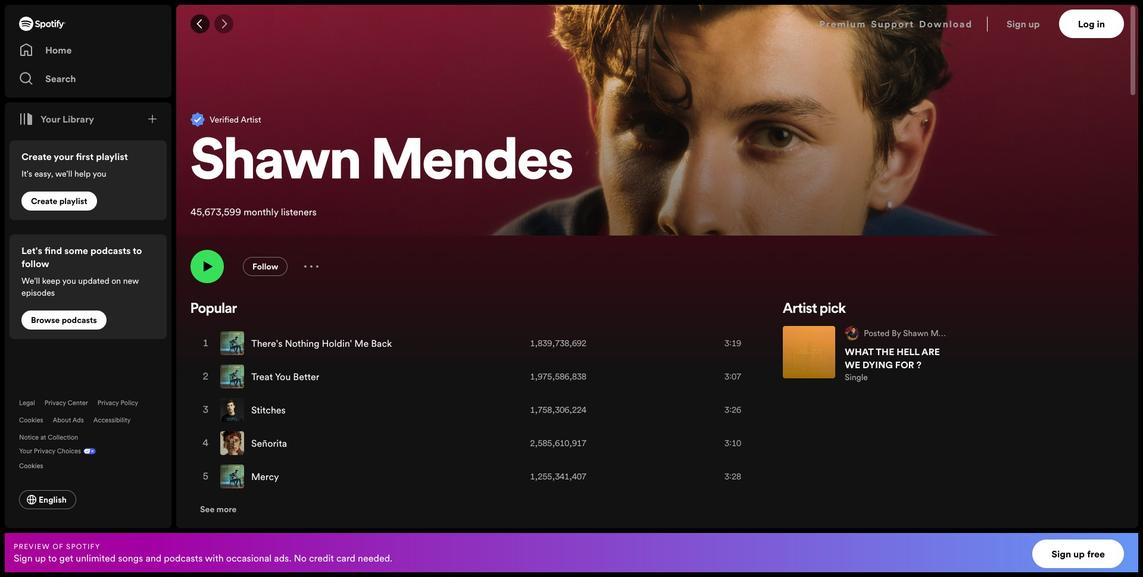 Task type: describe. For each thing, give the bounding box(es) containing it.
what
[[845, 345, 874, 358]]

1,255,341,407
[[530, 471, 586, 483]]

your library button
[[14, 107, 99, 131]]

create playlist
[[31, 195, 87, 207]]

the
[[876, 345, 894, 358]]

accessibility link
[[93, 416, 131, 425]]

about
[[53, 416, 71, 425]]

ads.
[[274, 552, 291, 565]]

playlist inside create your first playlist it's easy, we'll help you
[[96, 150, 128, 163]]

we'll
[[55, 168, 72, 180]]

privacy down at
[[34, 447, 55, 456]]

log in
[[1078, 17, 1105, 30]]

your privacy choices button
[[19, 447, 81, 456]]

in
[[1097, 17, 1105, 30]]

spotify image
[[19, 17, 65, 31]]

preview
[[14, 542, 50, 552]]

artist pick
[[783, 302, 846, 317]]

playlist inside button
[[59, 195, 87, 207]]

verified artist
[[210, 114, 261, 126]]

create for playlist
[[31, 195, 57, 207]]

we'll
[[21, 275, 40, 287]]

privacy center
[[45, 399, 88, 408]]

privacy for privacy policy
[[97, 399, 119, 408]]

help
[[74, 168, 91, 180]]

treat
[[251, 370, 273, 383]]

no
[[294, 552, 307, 565]]

holdin'
[[322, 337, 352, 350]]

señorita cell
[[220, 427, 292, 460]]

up for sign up
[[1029, 17, 1040, 30]]

1,839,738,692
[[530, 338, 586, 349]]

nothing
[[285, 337, 319, 350]]

popular
[[191, 302, 237, 317]]

updated
[[78, 275, 109, 287]]

sign up free
[[1052, 548, 1105, 561]]

there's nothing holdin' me back cell
[[220, 327, 397, 360]]

better
[[293, 370, 319, 383]]

shawn mendes
[[191, 136, 573, 193]]

señorita
[[251, 437, 287, 450]]

browse podcasts link
[[21, 311, 107, 330]]

sign for sign up free
[[1052, 548, 1071, 561]]

first
[[76, 150, 94, 163]]

search link
[[19, 67, 157, 91]]

?
[[917, 358, 922, 372]]

what the hell are we dying for ? link
[[845, 345, 940, 372]]

are
[[922, 345, 940, 358]]

support button
[[871, 10, 914, 38]]

it's
[[21, 168, 32, 180]]

hell
[[897, 345, 920, 358]]

sign up free button
[[1033, 540, 1124, 569]]

create your first playlist it's easy, we'll help you
[[21, 150, 128, 180]]

mercy
[[251, 470, 279, 483]]

treat you better
[[251, 370, 319, 383]]

podcasts inside preview of spotify sign up to get unlimited songs and podcasts with occasional ads. no credit card needed.
[[164, 552, 203, 565]]

center
[[68, 399, 88, 408]]

premium
[[819, 17, 866, 30]]

policy
[[121, 399, 138, 408]]

3:26
[[725, 404, 741, 416]]

of
[[52, 542, 64, 552]]

english
[[39, 494, 67, 506]]

treat you better link
[[251, 370, 319, 383]]

stitches link
[[251, 404, 286, 417]]

1 vertical spatial artist
[[783, 302, 817, 317]]

episodes
[[21, 287, 55, 299]]

your
[[54, 150, 74, 163]]

privacy policy
[[97, 399, 138, 408]]

occasional
[[226, 552, 272, 565]]

pick
[[820, 302, 846, 317]]

follow button
[[243, 257, 288, 276]]

notice at collection
[[19, 433, 78, 442]]

log
[[1078, 17, 1095, 30]]

spotify
[[66, 542, 100, 552]]

verified
[[210, 114, 239, 126]]

go forward image
[[219, 19, 229, 29]]

3:19 cell
[[697, 327, 758, 360]]

privacy policy link
[[97, 399, 138, 408]]

your for your privacy choices
[[19, 447, 32, 456]]

2,585,610,917
[[530, 438, 586, 450]]

let's
[[21, 244, 42, 257]]

up for sign up free
[[1073, 548, 1085, 561]]

home link
[[19, 38, 157, 62]]

california consumer privacy act (ccpa) opt-out icon image
[[81, 447, 96, 458]]

legal link
[[19, 399, 35, 408]]

search
[[45, 72, 76, 85]]

single
[[845, 372, 868, 383]]

card
[[336, 552, 355, 565]]

go back image
[[195, 19, 205, 29]]

stitches
[[251, 404, 286, 417]]

browse podcasts
[[31, 314, 97, 326]]

3:28
[[725, 471, 741, 483]]



Task type: vqa. For each thing, say whether or not it's contained in the screenshot.
Enable shuffle icon
no



Task type: locate. For each thing, give the bounding box(es) containing it.
1,758,306,224
[[530, 404, 586, 416]]

notice at collection link
[[19, 433, 78, 442]]

you inside create your first playlist it's easy, we'll help you
[[93, 168, 106, 180]]

get
[[59, 552, 73, 565]]

stitches cell
[[220, 394, 290, 426]]

playlist down help
[[59, 195, 87, 207]]

some
[[64, 244, 88, 257]]

on
[[111, 275, 121, 287]]

1 horizontal spatial your
[[40, 113, 60, 126]]

credit
[[309, 552, 334, 565]]

1,975,586,838
[[530, 371, 586, 383]]

0 vertical spatial create
[[21, 150, 52, 163]]

listeners
[[281, 205, 317, 219]]

mercy cell
[[220, 461, 284, 493]]

45,673,599 monthly listeners
[[191, 205, 317, 219]]

collection
[[48, 433, 78, 442]]

follow
[[21, 257, 49, 270]]

1 vertical spatial your
[[19, 447, 32, 456]]

1 cookies link from the top
[[19, 416, 43, 425]]

2 horizontal spatial up
[[1073, 548, 1085, 561]]

premium button
[[819, 10, 866, 38]]

there's nothing holdin' me back link
[[251, 337, 392, 350]]

0 horizontal spatial to
[[48, 552, 57, 565]]

cookies link up notice on the left bottom of the page
[[19, 416, 43, 425]]

about ads link
[[53, 416, 84, 425]]

sign
[[1007, 17, 1026, 30], [1052, 548, 1071, 561], [14, 552, 33, 565]]

you for first
[[93, 168, 106, 180]]

free
[[1087, 548, 1105, 561]]

1 vertical spatial playlist
[[59, 195, 87, 207]]

notice
[[19, 433, 39, 442]]

your for your library
[[40, 113, 60, 126]]

up left log
[[1029, 17, 1040, 30]]

download button
[[919, 10, 973, 38]]

artist left pick
[[783, 302, 817, 317]]

1 vertical spatial you
[[62, 275, 76, 287]]

with
[[205, 552, 224, 565]]

me
[[354, 337, 369, 350]]

sign up button
[[1002, 10, 1059, 38]]

podcasts up on
[[90, 244, 131, 257]]

create down easy,
[[31, 195, 57, 207]]

about ads
[[53, 416, 84, 425]]

legal
[[19, 399, 35, 408]]

1 cookies from the top
[[19, 416, 43, 425]]

to up new
[[133, 244, 142, 257]]

3:07
[[725, 371, 741, 383]]

1 horizontal spatial you
[[93, 168, 106, 180]]

your privacy choices
[[19, 447, 81, 456]]

2 cookies from the top
[[19, 462, 43, 471]]

shawn mendes image
[[845, 326, 859, 341]]

cookies for 2nd cookies link
[[19, 462, 43, 471]]

2 vertical spatial podcasts
[[164, 552, 203, 565]]

0 vertical spatial to
[[133, 244, 142, 257]]

what the hell are we dying for ? single
[[845, 345, 940, 383]]

create for your
[[21, 150, 52, 163]]

cookies
[[19, 416, 43, 425], [19, 462, 43, 471]]

2 cookies link from the top
[[19, 458, 53, 472]]

up inside preview of spotify sign up to get unlimited songs and podcasts with occasional ads. no credit card needed.
[[35, 552, 46, 565]]

and
[[145, 552, 161, 565]]

see more button
[[191, 494, 246, 525]]

0 vertical spatial your
[[40, 113, 60, 126]]

find
[[45, 244, 62, 257]]

1 vertical spatial to
[[48, 552, 57, 565]]

you right keep
[[62, 275, 76, 287]]

mendes
[[371, 136, 573, 193]]

download
[[919, 17, 973, 30]]

podcasts right "and"
[[164, 552, 203, 565]]

log in button
[[1059, 10, 1124, 38]]

to inside preview of spotify sign up to get unlimited songs and podcasts with occasional ads. no credit card needed.
[[48, 552, 57, 565]]

45,673,599
[[191, 205, 241, 219]]

0 horizontal spatial your
[[19, 447, 32, 456]]

cookies up notice on the left bottom of the page
[[19, 416, 43, 425]]

you
[[275, 370, 291, 383]]

podcasts right browse
[[62, 314, 97, 326]]

to inside let's find some podcasts to follow we'll keep you updated on new episodes
[[133, 244, 142, 257]]

back
[[371, 337, 392, 350]]

cookies link down your privacy choices button
[[19, 458, 53, 472]]

needed.
[[358, 552, 392, 565]]

new
[[123, 275, 139, 287]]

up inside top bar and user menu element
[[1029, 17, 1040, 30]]

premium support download
[[819, 17, 973, 30]]

browse
[[31, 314, 60, 326]]

up left 'free' at the bottom right of the page
[[1073, 548, 1085, 561]]

cookies link
[[19, 416, 43, 425], [19, 458, 53, 472]]

1 horizontal spatial artist
[[783, 302, 817, 317]]

1 vertical spatial create
[[31, 195, 57, 207]]

your down notice on the left bottom of the page
[[19, 447, 32, 456]]

keep
[[42, 275, 60, 287]]

privacy up about
[[45, 399, 66, 408]]

cookies down your privacy choices button
[[19, 462, 43, 471]]

to
[[133, 244, 142, 257], [48, 552, 57, 565]]

home
[[45, 43, 72, 57]]

create playlist button
[[21, 192, 97, 211]]

there's nothing holdin' me back
[[251, 337, 392, 350]]

library
[[63, 113, 94, 126]]

there's
[[251, 337, 282, 350]]

main element
[[5, 5, 171, 529]]

privacy
[[45, 399, 66, 408], [97, 399, 119, 408], [34, 447, 55, 456]]

1 horizontal spatial to
[[133, 244, 142, 257]]

0 horizontal spatial sign
[[14, 552, 33, 565]]

treat you better cell
[[220, 361, 324, 393]]

1 horizontal spatial playlist
[[96, 150, 128, 163]]

your
[[40, 113, 60, 126], [19, 447, 32, 456]]

sign for sign up
[[1007, 17, 1026, 30]]

0 vertical spatial podcasts
[[90, 244, 131, 257]]

you inside let's find some podcasts to follow we'll keep you updated on new episodes
[[62, 275, 76, 287]]

privacy up accessibility
[[97, 399, 119, 408]]

sign inside top bar and user menu element
[[1007, 17, 1026, 30]]

0 horizontal spatial you
[[62, 275, 76, 287]]

privacy center link
[[45, 399, 88, 408]]

3:19
[[725, 338, 741, 349]]

0 horizontal spatial artist
[[241, 114, 261, 126]]

0 vertical spatial artist
[[241, 114, 261, 126]]

you for some
[[62, 275, 76, 287]]

señorita link
[[251, 437, 287, 450]]

up left of on the bottom left of the page
[[35, 552, 46, 565]]

your inside button
[[40, 113, 60, 126]]

follow
[[252, 261, 278, 273]]

podcasts inside browse podcasts link
[[62, 314, 97, 326]]

mercy link
[[251, 470, 279, 483]]

see more
[[200, 504, 237, 516]]

privacy for privacy center
[[45, 399, 66, 408]]

shawn
[[191, 136, 361, 193]]

create inside button
[[31, 195, 57, 207]]

dying
[[863, 358, 893, 372]]

cookies for first cookies link
[[19, 416, 43, 425]]

support
[[871, 17, 914, 30]]

create up easy,
[[21, 150, 52, 163]]

english button
[[19, 491, 76, 510]]

1 horizontal spatial up
[[1029, 17, 1040, 30]]

2 horizontal spatial sign
[[1052, 548, 1071, 561]]

1 vertical spatial cookies
[[19, 462, 43, 471]]

0 vertical spatial you
[[93, 168, 106, 180]]

your left library
[[40, 113, 60, 126]]

artist right verified
[[241, 114, 261, 126]]

1 vertical spatial cookies link
[[19, 458, 53, 472]]

you right help
[[93, 168, 106, 180]]

playlist right first
[[96, 150, 128, 163]]

sign inside preview of spotify sign up to get unlimited songs and podcasts with occasional ads. no credit card needed.
[[14, 552, 33, 565]]

0 vertical spatial cookies
[[19, 416, 43, 425]]

monthly
[[244, 205, 278, 219]]

for
[[895, 358, 914, 372]]

top bar and user menu element
[[176, 5, 1138, 43]]

1 vertical spatial podcasts
[[62, 314, 97, 326]]

1 horizontal spatial sign
[[1007, 17, 1026, 30]]

create inside create your first playlist it's easy, we'll help you
[[21, 150, 52, 163]]

3:10
[[725, 438, 741, 450]]

accessibility
[[93, 416, 131, 425]]

0 horizontal spatial playlist
[[59, 195, 87, 207]]

unlimited
[[76, 552, 116, 565]]

0 horizontal spatial up
[[35, 552, 46, 565]]

ads
[[72, 416, 84, 425]]

songs
[[118, 552, 143, 565]]

to left get at the left bottom of the page
[[48, 552, 57, 565]]

we
[[845, 358, 860, 372]]

your library
[[40, 113, 94, 126]]

0 vertical spatial playlist
[[96, 150, 128, 163]]

podcasts inside let's find some podcasts to follow we'll keep you updated on new episodes
[[90, 244, 131, 257]]

0 vertical spatial cookies link
[[19, 416, 43, 425]]



